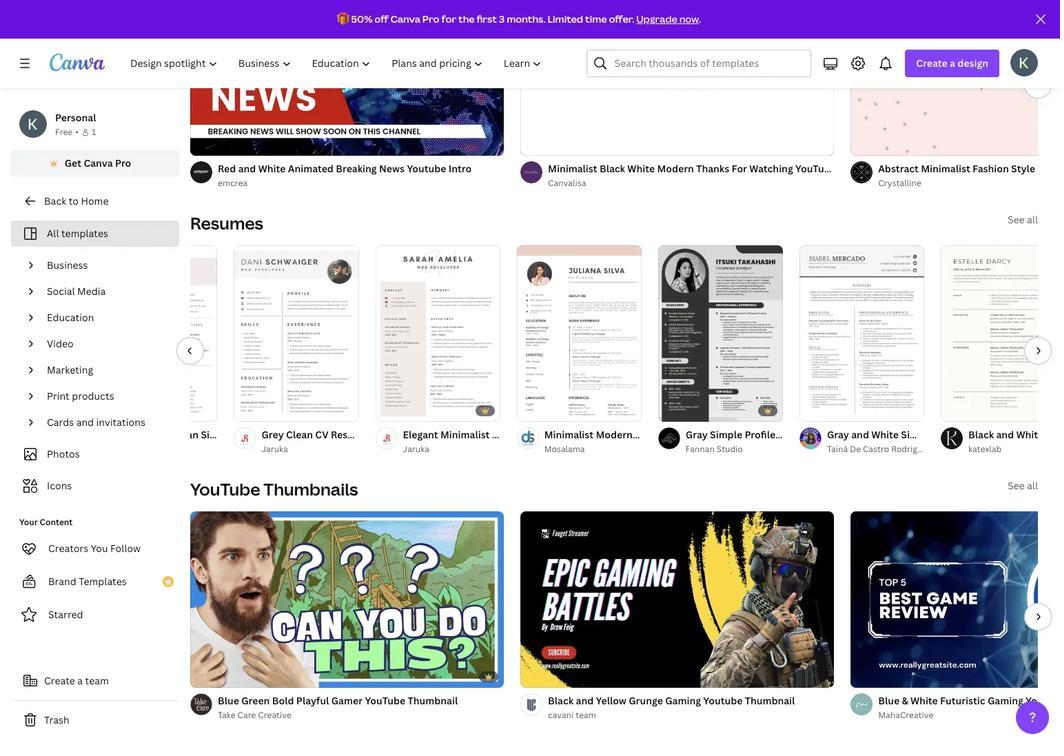 Task type: describe. For each thing, give the bounding box(es) containing it.
crystalline link
[[879, 177, 1061, 190]]

thanks
[[697, 162, 730, 175]]

invitations
[[96, 416, 145, 429]]

creators you follow link
[[11, 535, 179, 563]]

care
[[238, 710, 256, 721]]

blue green bold playful gamer youtube thumbnail image
[[190, 512, 504, 688]]

social media
[[47, 285, 106, 298]]

elegant
[[403, 428, 438, 441]]

trash
[[44, 714, 69, 727]]

get canva pro
[[65, 157, 131, 170]]

minimalist inside minimalist black white modern thanks for watching youtube outro video canvalisa
[[548, 162, 598, 175]]

video link
[[41, 331, 171, 357]]

cv for elegant minimalist cv resume
[[492, 428, 505, 441]]

clean inside gray and white simple clean resume tainá de castro rodrigues′s team
[[936, 428, 963, 441]]

follow
[[110, 542, 141, 555]]

cards
[[47, 416, 74, 429]]

the
[[459, 12, 475, 26]]

futuristic
[[941, 694, 986, 707]]

video inside minimalist black white modern thanks for watching youtube outro video canvalisa
[[868, 162, 895, 175]]

get canva pro button
[[11, 150, 179, 177]]

photos
[[47, 448, 80, 461]]

jaruka link for minimalist
[[403, 443, 500, 456]]

resume inside gray and white simple clean resume tainá de castro rodrigues′s team
[[965, 428, 1003, 441]]

gray simple profile resume fannan studio
[[686, 428, 815, 455]]

see all link for youtube thumbnails
[[1008, 479, 1038, 492]]

gray for gray simple profile resume
[[686, 428, 708, 441]]

resume inside minimalist clean signature cv resume link
[[264, 428, 301, 441]]

a for team
[[77, 674, 83, 687]]

minimalist modern professional cv resume image
[[517, 245, 642, 422]]

simple inside gray simple profile resume fannan studio
[[710, 428, 743, 441]]

elegant minimalist cv resume jaruka
[[403, 428, 545, 455]]

signature
[[201, 428, 246, 441]]

crystalline
[[879, 177, 922, 189]]

1 horizontal spatial canva
[[391, 12, 421, 26]]

see all for youtube thumbnails
[[1008, 479, 1038, 492]]

off
[[375, 12, 389, 26]]

and for red
[[238, 162, 256, 175]]

white for futuristic
[[911, 694, 938, 707]]

team inside gray and white simple clean resume tainá de castro rodrigues′s team
[[940, 443, 961, 455]]

cards and invitations
[[47, 416, 145, 429]]

gray and white simple clean resume image
[[800, 245, 925, 422]]

red
[[218, 162, 236, 175]]

limited
[[548, 12, 583, 26]]

red and white animated breaking news youtube intro emcrea
[[218, 162, 472, 189]]

intro
[[449, 162, 472, 175]]

gaming for grunge
[[665, 694, 701, 707]]

grey
[[262, 428, 284, 441]]

team inside black and yellow grunge gaming youtube thumbnail cavani team
[[576, 710, 596, 721]]

blue & white futuristic gaming youtube thumbnail image
[[851, 512, 1061, 688]]

cavani
[[548, 710, 574, 721]]

see for resumes
[[1008, 213, 1025, 226]]

youtube inside "red and white animated breaking news youtube intro emcrea"
[[407, 162, 446, 175]]

grey clean cv resume photo jaruka
[[262, 428, 399, 455]]

minimalist inside elegant minimalist cv resume jaruka
[[441, 428, 490, 441]]

gamer
[[331, 694, 363, 707]]

all for resumes
[[1027, 213, 1038, 226]]

abstract
[[879, 162, 919, 175]]

kendall parks image
[[1011, 49, 1038, 77]]

resumes
[[190, 212, 263, 234]]

education
[[47, 311, 94, 324]]

studio
[[717, 443, 743, 455]]

brand templates
[[48, 575, 127, 588]]

create a team button
[[11, 667, 179, 695]]

clean for grey
[[286, 428, 313, 441]]

cards and invitations link
[[41, 410, 171, 436]]

all
[[47, 227, 59, 240]]

0 vertical spatial pro
[[423, 12, 440, 26]]

minimalist black white modern thanks for watching youtube outro video link
[[548, 161, 895, 177]]

offer.
[[609, 12, 635, 26]]

resume for gray
[[778, 428, 815, 441]]

see all for resumes
[[1008, 213, 1038, 226]]

upgrade
[[637, 12, 678, 26]]

1 cv from the left
[[248, 428, 262, 441]]

for
[[732, 162, 747, 175]]

katexlab link
[[969, 443, 1061, 456]]

elegant minimalist cv resume link
[[403, 428, 545, 443]]

black and yellow grunge gaming youtube thumbnail link
[[548, 694, 834, 709]]

design
[[958, 57, 989, 70]]

thumbnail for black and yellow grunge gaming youtube thumbnail
[[745, 694, 795, 707]]

•
[[75, 126, 79, 138]]

personal
[[55, 111, 96, 124]]

see all link for resumes
[[1008, 213, 1038, 226]]

create a team
[[44, 674, 109, 687]]

modern
[[657, 162, 694, 175]]

white for modern
[[628, 162, 655, 175]]

free •
[[55, 126, 79, 138]]

mosalama
[[544, 443, 585, 455]]

tainá
[[827, 443, 848, 455]]

starred
[[48, 608, 83, 621]]

create for create a team
[[44, 674, 75, 687]]

icons
[[47, 479, 72, 492]]

tainá de castro rodrigues′s team link
[[827, 443, 961, 456]]

elegant minimalist cv resume image
[[375, 245, 500, 422]]

fannan studio link
[[686, 443, 783, 456]]

thumbnails
[[264, 478, 358, 501]]

🎁
[[337, 12, 349, 26]]

blue for blue & white futuristic gaming youtube
[[879, 694, 900, 707]]

blue & white futuristic gaming youtube link
[[879, 694, 1061, 709]]

blue green bold playful gamer youtube thumbnail take care creative
[[218, 694, 458, 721]]

minimalist clean signature cv resume
[[120, 428, 301, 441]]

50%
[[351, 12, 373, 26]]

clean for minimalist
[[172, 428, 199, 441]]

jaruka inside grey clean cv resume photo jaruka
[[262, 443, 288, 455]]

print
[[47, 390, 70, 403]]

white for simple
[[872, 428, 899, 441]]

media
[[77, 285, 106, 298]]

business
[[47, 259, 88, 272]]



Task type: vqa. For each thing, say whether or not it's contained in the screenshot.
Hide image
no



Task type: locate. For each thing, give the bounding box(es) containing it.
gaming up cavani team link
[[665, 694, 701, 707]]

jaruka down grey at the bottom left
[[262, 443, 288, 455]]

1 horizontal spatial clean
[[286, 428, 313, 441]]

pro left for
[[423, 12, 440, 26]]

red and white animated breaking news youtube intro link
[[218, 161, 504, 177]]

2 gaming from the left
[[988, 694, 1024, 707]]

2 jaruka link from the left
[[403, 443, 500, 456]]

blue left &
[[879, 694, 900, 707]]

1 clean from the left
[[172, 428, 199, 441]]

2 vertical spatial team
[[576, 710, 596, 721]]

cv for grey clean cv resume photo
[[315, 428, 329, 441]]

all
[[1027, 213, 1038, 226], [1027, 479, 1038, 492]]

see all down katexlab link
[[1008, 479, 1038, 492]]

minimalist down print products link
[[120, 428, 169, 441]]

yellow
[[596, 694, 627, 707]]

a up trash link
[[77, 674, 83, 687]]

pro inside "button"
[[115, 157, 131, 170]]

1 vertical spatial create
[[44, 674, 75, 687]]

1 horizontal spatial jaruka link
[[403, 443, 500, 456]]

style
[[1012, 162, 1036, 175]]

1 blue from the left
[[218, 694, 239, 707]]

grunge
[[629, 694, 663, 707]]

youtube inside "blue green bold playful gamer youtube thumbnail take care creative"
[[365, 694, 406, 707]]

icons link
[[19, 473, 171, 499]]

resume inside elegant minimalist cv resume jaruka
[[508, 428, 545, 441]]

1 thumbnail from the left
[[408, 694, 458, 707]]

black left modern on the right of the page
[[600, 162, 625, 175]]

gray inside gray simple profile resume fannan studio
[[686, 428, 708, 441]]

jaruka
[[262, 443, 288, 455], [403, 443, 430, 455]]

0 horizontal spatial clean
[[172, 428, 199, 441]]

create left design
[[917, 57, 948, 70]]

0 horizontal spatial jaruka
[[262, 443, 288, 455]]

and up de
[[852, 428, 869, 441]]

3 cv from the left
[[492, 428, 505, 441]]

team right cavani at the bottom right of the page
[[576, 710, 596, 721]]

black inside black and yellow grunge gaming youtube thumbnail cavani team
[[548, 694, 574, 707]]

news
[[379, 162, 405, 175]]

2 all from the top
[[1027, 479, 1038, 492]]

castro
[[863, 443, 890, 455]]

youtube inside minimalist black white modern thanks for watching youtube outro video canvalisa
[[796, 162, 836, 175]]

brand
[[48, 575, 76, 588]]

resume
[[264, 428, 301, 441], [331, 428, 368, 441], [508, 428, 545, 441], [778, 428, 815, 441], [965, 428, 1003, 441]]

jaruka down elegant
[[403, 443, 430, 455]]

1 horizontal spatial a
[[950, 57, 956, 70]]

gray simple profile resume link
[[686, 428, 815, 443]]

Search search field
[[615, 50, 803, 77]]

see all link down style
[[1008, 213, 1038, 226]]

playful
[[296, 694, 329, 707]]

black and yellow grunge gaming youtube thumbnail image
[[521, 512, 834, 688]]

1 horizontal spatial blue
[[879, 694, 900, 707]]

0 horizontal spatial pro
[[115, 157, 131, 170]]

1 all from the top
[[1027, 213, 1038, 226]]

1 jaruka link from the left
[[262, 443, 359, 456]]

youtube inside blue & white futuristic gaming youtube mahacreative
[[1026, 694, 1061, 707]]

take care creative link
[[218, 709, 504, 723]]

back to home
[[44, 194, 109, 208]]

canva right the "off"
[[391, 12, 421, 26]]

mahacreative link
[[879, 709, 1061, 723]]

clean
[[172, 428, 199, 441], [286, 428, 313, 441], [936, 428, 963, 441]]

all for youtube thumbnails
[[1027, 479, 1038, 492]]

resume right the profile
[[778, 428, 815, 441]]

gaming up mahacreative link
[[988, 694, 1024, 707]]

thumbnail inside black and yellow grunge gaming youtube thumbnail cavani team
[[745, 694, 795, 707]]

0 vertical spatial team
[[940, 443, 961, 455]]

video up marketing on the left of page
[[47, 337, 73, 350]]

pro
[[423, 12, 440, 26], [115, 157, 131, 170]]

1 horizontal spatial create
[[917, 57, 948, 70]]

0 vertical spatial youtube
[[796, 162, 836, 175]]

minimalist up canvalisa
[[548, 162, 598, 175]]

and inside gray and white simple clean resume tainá de castro rodrigues′s team
[[852, 428, 869, 441]]

None search field
[[587, 50, 812, 77]]

1 vertical spatial youtube
[[190, 478, 260, 501]]

youtube down signature
[[190, 478, 260, 501]]

gray up tainá
[[827, 428, 849, 441]]

jaruka inside elegant minimalist cv resume jaruka
[[403, 443, 430, 455]]

minimalist black white modern thanks for watching youtube outro video canvalisa
[[548, 162, 895, 189]]

0 horizontal spatial team
[[85, 674, 109, 687]]

resume up youtube thumbnails
[[264, 428, 301, 441]]

pro up back to home link
[[115, 157, 131, 170]]

minimalist clean signature cv resume image
[[93, 245, 218, 422]]

resume inside grey clean cv resume photo jaruka
[[331, 428, 368, 441]]

home
[[81, 194, 109, 208]]

1 vertical spatial see
[[1008, 479, 1025, 492]]

a inside button
[[77, 674, 83, 687]]

grey clean cv resume photo image
[[234, 245, 359, 422]]

white for animated
[[258, 162, 286, 175]]

2 horizontal spatial team
[[940, 443, 961, 455]]

0 horizontal spatial video
[[47, 337, 73, 350]]

marketing link
[[41, 357, 171, 383]]

emcrea
[[218, 177, 248, 189]]

0 horizontal spatial youtube
[[190, 478, 260, 501]]

a inside dropdown button
[[950, 57, 956, 70]]

social
[[47, 285, 75, 298]]

2 horizontal spatial cv
[[492, 428, 505, 441]]

1 horizontal spatial team
[[576, 710, 596, 721]]

🎁 50% off canva pro for the first 3 months. limited time offer. upgrade now .
[[337, 12, 702, 26]]

blue up the "take"
[[218, 694, 239, 707]]

and
[[238, 162, 256, 175], [76, 416, 94, 429], [852, 428, 869, 441], [576, 694, 594, 707]]

white left modern on the right of the page
[[628, 162, 655, 175]]

2 see all link from the top
[[1008, 479, 1038, 492]]

0 horizontal spatial youtube
[[407, 162, 446, 175]]

0 horizontal spatial create
[[44, 674, 75, 687]]

2 gray from the left
[[827, 428, 849, 441]]

a left design
[[950, 57, 956, 70]]

clean right grey at the bottom left
[[286, 428, 313, 441]]

simple inside gray and white simple clean resume tainá de castro rodrigues′s team
[[901, 428, 934, 441]]

clean inside grey clean cv resume photo jaruka
[[286, 428, 313, 441]]

resume up mosalama
[[508, 428, 545, 441]]

your
[[19, 516, 38, 528]]

1 horizontal spatial jaruka
[[403, 443, 430, 455]]

0 vertical spatial all
[[1027, 213, 1038, 226]]

and for cards
[[76, 416, 94, 429]]

1 horizontal spatial cv
[[315, 428, 329, 441]]

0 vertical spatial see all
[[1008, 213, 1038, 226]]

video
[[868, 162, 895, 175], [47, 337, 73, 350]]

white inside minimalist black white modern thanks for watching youtube outro video canvalisa
[[628, 162, 655, 175]]

1 horizontal spatial gray
[[827, 428, 849, 441]]

2 horizontal spatial youtube
[[796, 162, 836, 175]]

see all link
[[1008, 213, 1038, 226], [1008, 479, 1038, 492]]

cavani team link
[[548, 709, 834, 723]]

team up trash link
[[85, 674, 109, 687]]

0 horizontal spatial cv
[[248, 428, 262, 441]]

gray up fannan
[[686, 428, 708, 441]]

black
[[600, 162, 625, 175], [548, 694, 574, 707]]

cv inside grey clean cv resume photo jaruka
[[315, 428, 329, 441]]

2 vertical spatial youtube
[[365, 694, 406, 707]]

resume for elegant
[[508, 428, 545, 441]]

see down style
[[1008, 213, 1025, 226]]

de
[[850, 443, 861, 455]]

blue for blue green bold playful gamer youtube thumbnail
[[218, 694, 239, 707]]

1 horizontal spatial pro
[[423, 12, 440, 26]]

resume up katexlab
[[965, 428, 1003, 441]]

clean up rodrigues′s
[[936, 428, 963, 441]]

canva right get
[[84, 157, 113, 170]]

0 vertical spatial see all link
[[1008, 213, 1038, 226]]

black up cavani at the bottom right of the page
[[548, 694, 574, 707]]

top level navigation element
[[121, 50, 554, 77]]

white inside blue & white futuristic gaming youtube mahacreative
[[911, 694, 938, 707]]

3 clean from the left
[[936, 428, 963, 441]]

and right cards on the bottom of page
[[76, 416, 94, 429]]

2 simple from the left
[[901, 428, 934, 441]]

1 horizontal spatial video
[[868, 162, 895, 175]]

first
[[477, 12, 497, 26]]

1 horizontal spatial thumbnail
[[745, 694, 795, 707]]

products
[[72, 390, 114, 403]]

black and yellow grunge gaming youtube thumbnail cavani team
[[548, 694, 795, 721]]

2 jaruka from the left
[[403, 443, 430, 455]]

video up the crystalline
[[868, 162, 895, 175]]

gaming inside blue & white futuristic gaming youtube mahacreative
[[988, 694, 1024, 707]]

resume inside gray simple profile resume fannan studio
[[778, 428, 815, 441]]

and left yellow
[[576, 694, 594, 707]]

create for create a design
[[917, 57, 948, 70]]

1 resume from the left
[[264, 428, 301, 441]]

2 clean from the left
[[286, 428, 313, 441]]

starred link
[[11, 601, 179, 629]]

youtube
[[796, 162, 836, 175], [190, 478, 260, 501], [365, 694, 406, 707]]

and for black
[[576, 694, 594, 707]]

white
[[258, 162, 286, 175], [628, 162, 655, 175], [872, 428, 899, 441], [911, 694, 938, 707]]

cv
[[248, 428, 262, 441], [315, 428, 329, 441], [492, 428, 505, 441]]

education link
[[41, 305, 171, 331]]

0 horizontal spatial blue
[[218, 694, 239, 707]]

black inside minimalist black white modern thanks for watching youtube outro video canvalisa
[[600, 162, 625, 175]]

1 see all link from the top
[[1008, 213, 1038, 226]]

and for gray
[[852, 428, 869, 441]]

profile
[[745, 428, 776, 441]]

2 cv from the left
[[315, 428, 329, 441]]

1 vertical spatial video
[[47, 337, 73, 350]]

youtube up take care creative link
[[365, 694, 406, 707]]

a for design
[[950, 57, 956, 70]]

green
[[241, 694, 270, 707]]

0 vertical spatial black
[[600, 162, 625, 175]]

you
[[91, 542, 108, 555]]

1 vertical spatial black
[[548, 694, 574, 707]]

youtube left outro
[[796, 162, 836, 175]]

gray for gray and white simple clean resume
[[827, 428, 849, 441]]

1 see from the top
[[1008, 213, 1025, 226]]

gray
[[686, 428, 708, 441], [827, 428, 849, 441]]

white up castro
[[872, 428, 899, 441]]

gray inside gray and white simple clean resume tainá de castro rodrigues′s team
[[827, 428, 849, 441]]

time
[[585, 12, 607, 26]]

2 blue from the left
[[879, 694, 900, 707]]

1 vertical spatial pro
[[115, 157, 131, 170]]

white inside "red and white animated breaking news youtube intro emcrea"
[[258, 162, 286, 175]]

watching
[[750, 162, 793, 175]]

rodrigues′s
[[892, 443, 938, 455]]

all down katexlab link
[[1027, 479, 1038, 492]]

back
[[44, 194, 66, 208]]

black and white minimalistic simple resume image
[[941, 245, 1061, 422]]

creators
[[48, 542, 88, 555]]

canva inside "button"
[[84, 157, 113, 170]]

see all down style
[[1008, 213, 1038, 226]]

gaming for futuristic
[[988, 694, 1024, 707]]

team
[[940, 443, 961, 455], [85, 674, 109, 687], [576, 710, 596, 721]]

to
[[69, 194, 79, 208]]

gaming inside black and yellow grunge gaming youtube thumbnail cavani team
[[665, 694, 701, 707]]

resume for grey
[[331, 428, 368, 441]]

youtube inside black and yellow grunge gaming youtube thumbnail cavani team
[[704, 694, 743, 707]]

0 horizontal spatial gray
[[686, 428, 708, 441]]

fannan
[[686, 443, 715, 455]]

create
[[917, 57, 948, 70], [44, 674, 75, 687]]

all templates
[[47, 227, 108, 240]]

0 horizontal spatial gaming
[[665, 694, 701, 707]]

create inside dropdown button
[[917, 57, 948, 70]]

gray and white simple clean resume tainá de castro rodrigues′s team
[[827, 428, 1003, 455]]

4 resume from the left
[[778, 428, 815, 441]]

resume left photo
[[331, 428, 368, 441]]

1 gaming from the left
[[665, 694, 701, 707]]

1 vertical spatial canva
[[84, 157, 113, 170]]

photo
[[370, 428, 399, 441]]

and right 'red'
[[238, 162, 256, 175]]

your content
[[19, 516, 73, 528]]

create up trash
[[44, 674, 75, 687]]

team left katexlab
[[940, 443, 961, 455]]

thumbnail inside "blue green bold playful gamer youtube thumbnail take care creative"
[[408, 694, 458, 707]]

0 vertical spatial canva
[[391, 12, 421, 26]]

5 resume from the left
[[965, 428, 1003, 441]]

1 see all from the top
[[1008, 213, 1038, 226]]

3
[[499, 12, 505, 26]]

see all link down katexlab link
[[1008, 479, 1038, 492]]

1 horizontal spatial gaming
[[988, 694, 1024, 707]]

canvalisa
[[548, 177, 586, 189]]

0 horizontal spatial simple
[[710, 428, 743, 441]]

white inside gray and white simple clean resume tainá de castro rodrigues′s team
[[872, 428, 899, 441]]

1 vertical spatial a
[[77, 674, 83, 687]]

team inside button
[[85, 674, 109, 687]]

templates
[[79, 575, 127, 588]]

create inside button
[[44, 674, 75, 687]]

trash link
[[11, 707, 179, 734]]

business link
[[41, 252, 171, 279]]

0 horizontal spatial jaruka link
[[262, 443, 359, 456]]

print products
[[47, 390, 114, 403]]

0 vertical spatial create
[[917, 57, 948, 70]]

1 vertical spatial all
[[1027, 479, 1038, 492]]

see for youtube thumbnails
[[1008, 479, 1025, 492]]

content
[[40, 516, 73, 528]]

0 vertical spatial see
[[1008, 213, 1025, 226]]

0 horizontal spatial a
[[77, 674, 83, 687]]

1 jaruka from the left
[[262, 443, 288, 455]]

and inside black and yellow grunge gaming youtube thumbnail cavani team
[[576, 694, 594, 707]]

social media link
[[41, 279, 171, 305]]

2 resume from the left
[[331, 428, 368, 441]]

youtube for blue
[[1026, 694, 1061, 707]]

2 see from the top
[[1008, 479, 1025, 492]]

and inside "red and white animated breaking news youtube intro emcrea"
[[238, 162, 256, 175]]

youtube for black
[[704, 694, 743, 707]]

clean left signature
[[172, 428, 199, 441]]

simple up rodrigues′s
[[901, 428, 934, 441]]

all down style
[[1027, 213, 1038, 226]]

emcrea link
[[218, 177, 504, 190]]

upgrade now button
[[637, 12, 699, 26]]

jaruka link up thumbnails
[[262, 443, 359, 456]]

.
[[699, 12, 702, 26]]

1 horizontal spatial youtube
[[365, 694, 406, 707]]

2 see all from the top
[[1008, 479, 1038, 492]]

2 horizontal spatial youtube
[[1026, 694, 1061, 707]]

jaruka link for clean
[[262, 443, 359, 456]]

1 horizontal spatial youtube
[[704, 694, 743, 707]]

thumbnail for blue green bold playful gamer youtube thumbnail
[[408, 694, 458, 707]]

1 vertical spatial see all
[[1008, 479, 1038, 492]]

minimalist up "crystalline" link
[[921, 162, 971, 175]]

gray simple profile resume image
[[658, 245, 783, 422]]

minimalist
[[548, 162, 598, 175], [921, 162, 971, 175], [120, 428, 169, 441], [441, 428, 490, 441]]

0 vertical spatial video
[[868, 162, 895, 175]]

katexlab
[[969, 443, 1002, 455]]

3 resume from the left
[[508, 428, 545, 441]]

0 horizontal spatial black
[[548, 694, 574, 707]]

1 horizontal spatial simple
[[901, 428, 934, 441]]

marketing
[[47, 363, 93, 376]]

0 vertical spatial a
[[950, 57, 956, 70]]

blue & white futuristic gaming youtube mahacreative
[[879, 694, 1061, 721]]

gray and white simple clean resume link
[[827, 428, 1003, 443]]

see down katexlab link
[[1008, 479, 1025, 492]]

clean inside minimalist clean signature cv resume link
[[172, 428, 199, 441]]

jaruka link down elegant
[[403, 443, 500, 456]]

1 vertical spatial see all link
[[1008, 479, 1038, 492]]

1 gray from the left
[[686, 428, 708, 441]]

1 horizontal spatial black
[[600, 162, 625, 175]]

white left animated
[[258, 162, 286, 175]]

simple up studio
[[710, 428, 743, 441]]

2 thumbnail from the left
[[745, 694, 795, 707]]

cv inside elegant minimalist cv resume jaruka
[[492, 428, 505, 441]]

1 simple from the left
[[710, 428, 743, 441]]

blue inside blue & white futuristic gaming youtube mahacreative
[[879, 694, 900, 707]]

2 horizontal spatial clean
[[936, 428, 963, 441]]

now
[[680, 12, 699, 26]]

canva
[[391, 12, 421, 26], [84, 157, 113, 170]]

fashion
[[973, 162, 1009, 175]]

blue inside "blue green bold playful gamer youtube thumbnail take care creative"
[[218, 694, 239, 707]]

0 horizontal spatial canva
[[84, 157, 113, 170]]

templates
[[61, 227, 108, 240]]

white right &
[[911, 694, 938, 707]]

0 horizontal spatial thumbnail
[[408, 694, 458, 707]]

1 vertical spatial team
[[85, 674, 109, 687]]

minimalist inside the abstract minimalist fashion style yout crystalline
[[921, 162, 971, 175]]

minimalist right elegant
[[441, 428, 490, 441]]

months.
[[507, 12, 546, 26]]



